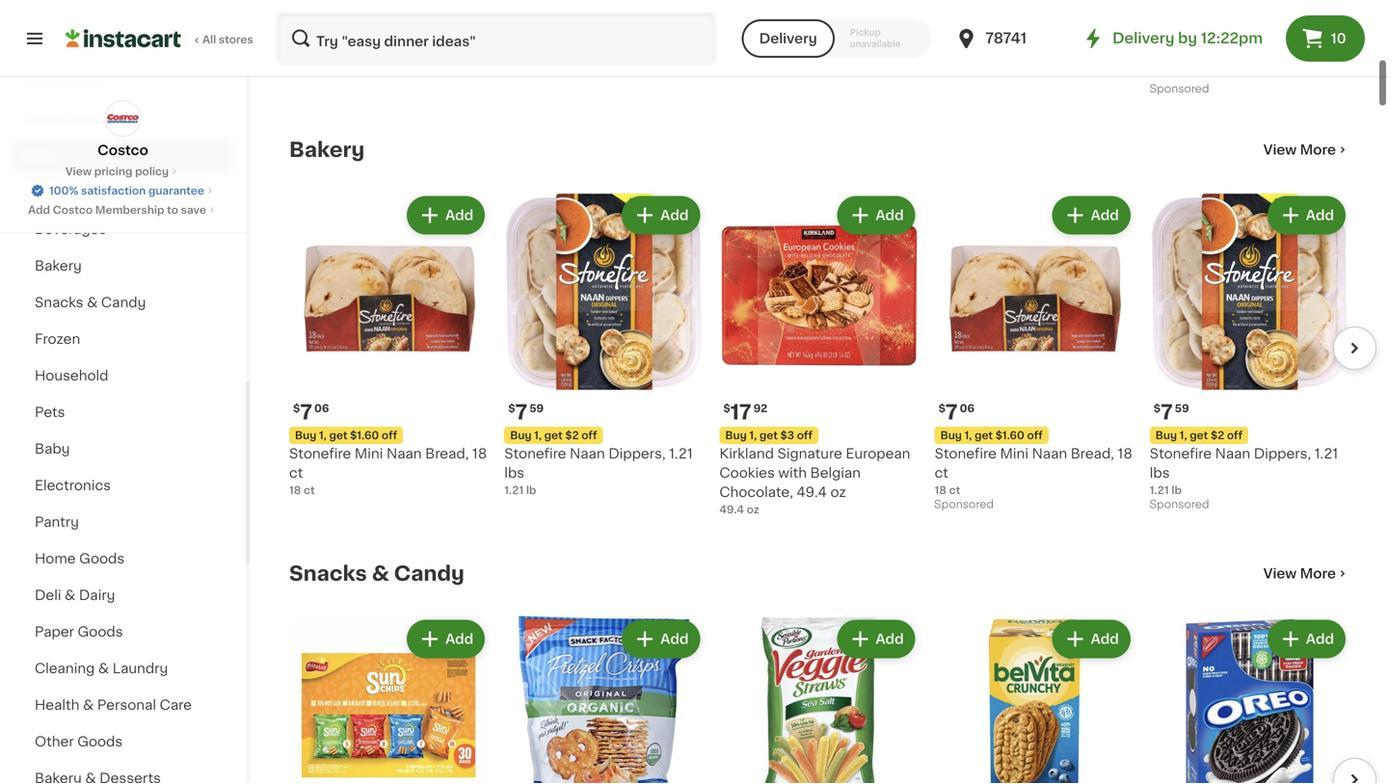 Task type: locate. For each thing, give the bounding box(es) containing it.
0 horizontal spatial mini
[[355, 447, 383, 461]]

view more
[[1264, 143, 1336, 157], [1264, 568, 1336, 581]]

signature
[[778, 447, 843, 461]]

2 1, from the left
[[750, 430, 757, 441]]

11.15 right stores
[[315, 29, 338, 39]]

1 horizontal spatial costco
[[98, 144, 148, 157]]

1 naan from the left
[[387, 447, 422, 461]]

many inside 12 x 9.3 fl oz many in stock
[[739, 29, 770, 39]]

1 $1.60 from the left
[[350, 430, 379, 441]]

11.15 for 24 x 11.15 oz
[[315, 29, 338, 39]]

buy 1, get $1.60 off
[[295, 430, 397, 441], [941, 430, 1043, 441]]

1 vertical spatial home goods
[[35, 552, 125, 566]]

home goods up the sales
[[23, 113, 115, 126]]

delivery up the '14'
[[1113, 31, 1175, 45]]

1 mini from the left
[[355, 447, 383, 461]]

0 horizontal spatial buy 1, get $2 off
[[510, 430, 597, 441]]

costco up view pricing policy link
[[98, 144, 148, 157]]

0 horizontal spatial $ 7 06
[[293, 402, 329, 423]]

bakery link
[[289, 139, 365, 162], [12, 248, 234, 284]]

0 vertical spatial home
[[23, 113, 65, 126]]

home down pantry at the left of the page
[[35, 552, 76, 566]]

home
[[23, 113, 65, 126], [35, 552, 76, 566]]

x inside '24 x 11.15 oz many in stock'
[[951, 29, 958, 39]]

1 vertical spatial view more link
[[1264, 565, 1350, 584]]

dippers,
[[609, 447, 666, 461], [1254, 447, 1311, 461]]

1 lbs from the left
[[504, 467, 525, 480]]

2 view more link from the top
[[1264, 565, 1350, 584]]

1 bread, from the left
[[425, 447, 469, 461]]

2 more from the top
[[1300, 568, 1336, 581]]

view
[[1264, 143, 1297, 157], [65, 166, 92, 177], [1264, 568, 1297, 581]]

meat
[[35, 186, 69, 200]]

11.15
[[315, 29, 338, 39], [960, 29, 983, 39]]

service type group
[[742, 19, 932, 58]]

home for first home goods link from the bottom
[[35, 552, 76, 566]]

snacks & candy
[[35, 296, 146, 310], [289, 564, 465, 585]]

x right stores
[[306, 29, 312, 39]]

1 06 from the left
[[314, 403, 329, 414]]

home goods link down electronics link
[[12, 541, 234, 578]]

2 59 from the left
[[1175, 403, 1190, 414]]

0 vertical spatial 49.4
[[797, 486, 827, 499]]

1 horizontal spatial dippers,
[[1254, 447, 1311, 461]]

0 horizontal spatial x
[[306, 29, 312, 39]]

18
[[472, 447, 487, 461], [1118, 447, 1133, 461], [289, 485, 301, 496], [935, 485, 947, 496]]

0 vertical spatial bakery
[[289, 140, 365, 160]]

instacart logo image
[[66, 27, 181, 50]]

view for snacks & candy
[[1264, 568, 1297, 581]]

0 horizontal spatial bread,
[[425, 447, 469, 461]]

1 vertical spatial view more
[[1264, 568, 1336, 581]]

49.4 down "chocolate,"
[[720, 505, 744, 515]]

0 vertical spatial bakery link
[[289, 139, 365, 162]]

european
[[846, 447, 911, 461]]

personal
[[97, 699, 156, 713]]

78741
[[986, 31, 1027, 45]]

by
[[1178, 31, 1198, 45]]

1 horizontal spatial 06
[[960, 403, 975, 414]]

deli up paper
[[35, 589, 61, 603]]

delivery
[[1113, 31, 1175, 45], [759, 32, 817, 45]]

goods
[[68, 113, 115, 126], [79, 552, 125, 566], [78, 626, 123, 639], [77, 736, 123, 749]]

0 horizontal spatial $ 7 59
[[508, 402, 544, 423]]

1 horizontal spatial 49.4
[[797, 486, 827, 499]]

4 buy from the left
[[941, 430, 962, 441]]

all
[[202, 34, 216, 45]]

49.4 down with
[[797, 486, 827, 499]]

2 get from the left
[[760, 430, 778, 441]]

0 horizontal spatial $1.60
[[350, 430, 379, 441]]

0 vertical spatial view
[[1264, 143, 1297, 157]]

0 horizontal spatial bakery link
[[12, 248, 234, 284]]

$ inside $ 17 92
[[724, 403, 731, 414]]

1 vertical spatial home
[[35, 552, 76, 566]]

1 vertical spatial 49.4
[[720, 505, 744, 515]]

1 vertical spatial costco
[[53, 205, 93, 215]]

many in stock down by
[[1169, 66, 1245, 76]]

1 horizontal spatial mini
[[1000, 447, 1029, 461]]

0 horizontal spatial lbs
[[504, 467, 525, 480]]

0 vertical spatial many in stock
[[309, 48, 385, 59]]

deli & dairy up paper goods
[[35, 589, 115, 603]]

1 get from the left
[[329, 430, 348, 441]]

24 left the 78741
[[935, 29, 949, 39]]

None search field
[[276, 12, 717, 66]]

other goods link
[[12, 724, 234, 761]]

2 vertical spatial view
[[1264, 568, 1297, 581]]

0 vertical spatial candy
[[101, 296, 146, 310]]

0 horizontal spatial snacks & candy
[[35, 296, 146, 310]]

1 horizontal spatial buy 1, get $1.60 off
[[941, 430, 1043, 441]]

1 horizontal spatial $ 7 59
[[1154, 402, 1190, 423]]

dairy up paper goods
[[79, 589, 115, 603]]

1 $ from the left
[[293, 403, 300, 414]]

item carousel region containing 7
[[262, 185, 1377, 532]]

deli
[[23, 76, 51, 90], [35, 589, 61, 603]]

1 view more link from the top
[[1264, 140, 1350, 160]]

view more link for bakery
[[1264, 140, 1350, 160]]

1 stonefire naan dippers, 1.21 lbs 1.21 lb from the left
[[504, 447, 693, 496]]

1 $ 7 06 from the left
[[293, 402, 329, 423]]

in inside 12 x 9.3 fl oz many in stock
[[772, 29, 782, 39]]

save
[[181, 205, 206, 215]]

5 off from the left
[[1227, 430, 1243, 441]]

x
[[734, 9, 740, 20], [306, 29, 312, 39], [951, 29, 958, 39]]

4 $ from the left
[[939, 403, 946, 414]]

1 horizontal spatial candy
[[394, 564, 465, 585]]

1 vertical spatial snacks & candy link
[[289, 563, 465, 586]]

1 horizontal spatial x
[[734, 9, 740, 20]]

1 horizontal spatial snacks
[[289, 564, 367, 585]]

0 horizontal spatial dippers,
[[609, 447, 666, 461]]

oz
[[772, 9, 785, 20], [340, 29, 353, 39], [986, 29, 999, 39], [1165, 46, 1177, 57], [831, 486, 846, 499], [747, 505, 760, 515]]

0 horizontal spatial many in stock
[[309, 48, 385, 59]]

costco logo image
[[105, 100, 141, 137]]

more
[[1300, 143, 1336, 157], [1300, 568, 1336, 581]]

1 horizontal spatial 11.15
[[960, 29, 983, 39]]

$ 7 06
[[293, 402, 329, 423], [939, 402, 975, 423]]

1 horizontal spatial stonefire naan dippers, 1.21 lbs 1.21 lb
[[1150, 447, 1339, 496]]

pets link
[[12, 394, 234, 431]]

x inside 12 x 9.3 fl oz many in stock
[[734, 9, 740, 20]]

beverages
[[35, 223, 106, 236]]

meat & seafood link
[[12, 175, 234, 211]]

2 horizontal spatial x
[[951, 29, 958, 39]]

2 item carousel region from the top
[[262, 609, 1377, 784]]

0 horizontal spatial snacks & candy link
[[12, 284, 234, 321]]

sales
[[23, 149, 61, 163]]

$
[[293, 403, 300, 414], [724, 403, 731, 414], [508, 403, 515, 414], [939, 403, 946, 414], [1154, 403, 1161, 414]]

2 7 from the left
[[515, 402, 528, 423]]

11.15 inside '24 x 11.15 oz many in stock'
[[960, 29, 983, 39]]

bread,
[[425, 447, 469, 461], [1071, 447, 1115, 461]]

0 vertical spatial home goods link
[[12, 101, 234, 138]]

4 7 from the left
[[1161, 402, 1173, 423]]

2 $ from the left
[[724, 403, 731, 414]]

12 x 9.3 fl oz many in stock
[[720, 9, 815, 39]]

deli & dairy up costco logo
[[23, 76, 106, 90]]

off
[[382, 430, 397, 441], [797, 430, 813, 441], [582, 430, 597, 441], [1027, 430, 1043, 441], [1227, 430, 1243, 441]]

17
[[731, 402, 752, 423]]

1 horizontal spatial snacks & candy link
[[289, 563, 465, 586]]

0 horizontal spatial 24
[[289, 29, 303, 39]]

1 horizontal spatial lb
[[1172, 485, 1182, 496]]

pantry
[[35, 516, 79, 529]]

0 horizontal spatial lb
[[526, 485, 537, 496]]

many in stock down 24 x 11.15 oz
[[309, 48, 385, 59]]

get
[[329, 430, 348, 441], [760, 430, 778, 441], [544, 430, 563, 441], [975, 430, 993, 441], [1190, 430, 1208, 441]]

mini
[[355, 447, 383, 461], [1000, 447, 1029, 461]]

add
[[28, 205, 50, 215], [445, 209, 474, 222], [661, 209, 689, 222], [876, 209, 904, 222], [1091, 209, 1119, 222], [1306, 209, 1334, 222], [445, 633, 474, 647], [661, 633, 689, 647], [876, 633, 904, 647], [1091, 633, 1119, 647], [1306, 633, 1334, 647]]

$2
[[565, 430, 579, 441], [1211, 430, 1225, 441]]

1 vertical spatial bakery
[[35, 259, 82, 273]]

0 vertical spatial deli & dairy link
[[12, 65, 234, 101]]

1 horizontal spatial $1.60
[[996, 430, 1025, 441]]

frozen
[[35, 333, 80, 346]]

bakery
[[289, 140, 365, 160], [35, 259, 82, 273]]

0 vertical spatial item carousel region
[[262, 185, 1377, 532]]

4 1, from the left
[[965, 430, 972, 441]]

1 vertical spatial home goods link
[[12, 541, 234, 578]]

snacks
[[35, 296, 83, 310], [289, 564, 367, 585]]

sponsored badge image
[[935, 66, 993, 77], [1150, 84, 1208, 95], [935, 500, 993, 511], [1150, 500, 1208, 511]]

2 11.15 from the left
[[960, 29, 983, 39]]

stock inside '24 x 11.15 oz many in stock'
[[1000, 48, 1030, 59]]

1 vertical spatial deli
[[35, 589, 61, 603]]

x right '12'
[[734, 9, 740, 20]]

1 view more from the top
[[1264, 143, 1336, 157]]

buy
[[295, 430, 317, 441], [725, 430, 747, 441], [510, 430, 532, 441], [941, 430, 962, 441], [1156, 430, 1177, 441]]

stonefire mini naan bread, 18 ct 18 ct
[[289, 447, 487, 496], [935, 447, 1133, 496]]

in
[[772, 29, 782, 39], [342, 48, 352, 59], [987, 48, 997, 59], [1203, 66, 1212, 76]]

1.21
[[669, 447, 693, 461], [1315, 447, 1339, 461], [504, 485, 524, 496], [1150, 485, 1169, 496]]

1 horizontal spatial $ 7 06
[[939, 402, 975, 423]]

0 horizontal spatial snacks
[[35, 296, 83, 310]]

oz inside '24 x 11.15 oz many in stock'
[[986, 29, 999, 39]]

view for bakery
[[1264, 143, 1297, 157]]

2 06 from the left
[[960, 403, 975, 414]]

deli & dairy link up paper goods
[[12, 578, 234, 614]]

deli & dairy link down the instacart logo
[[12, 65, 234, 101]]

0 horizontal spatial bakery
[[35, 259, 82, 273]]

item carousel region for snacks & candy
[[262, 609, 1377, 784]]

1 horizontal spatial 59
[[1175, 403, 1190, 414]]

household
[[35, 369, 109, 383]]

4 stonefire from the left
[[1150, 447, 1212, 461]]

11.15 left the 78741
[[960, 29, 983, 39]]

24 inside '24 x 11.15 oz many in stock'
[[935, 29, 949, 39]]

1 horizontal spatial 24
[[935, 29, 949, 39]]

4 naan from the left
[[1216, 447, 1251, 461]]

home up the sales
[[23, 113, 65, 126]]

ct
[[289, 467, 303, 480], [935, 467, 949, 480], [304, 485, 315, 496], [949, 485, 961, 496]]

deli & dairy
[[23, 76, 106, 90], [35, 589, 115, 603]]

2 24 from the left
[[935, 29, 949, 39]]

x left the 78741
[[951, 29, 958, 39]]

78741 button
[[955, 12, 1071, 66]]

membership
[[95, 205, 164, 215]]

24 for 24 x 11.15 oz many in stock
[[935, 29, 949, 39]]

100% satisfaction guarantee
[[49, 186, 204, 196]]

0 horizontal spatial 11.15
[[315, 29, 338, 39]]

many in stock
[[309, 48, 385, 59], [1169, 66, 1245, 76]]

item carousel region
[[262, 185, 1377, 532], [262, 609, 1377, 784]]

0 horizontal spatial stonefire naan dippers, 1.21 lbs 1.21 lb
[[504, 447, 693, 496]]

24 right stores
[[289, 29, 303, 39]]

0 horizontal spatial buy 1, get $1.60 off
[[295, 430, 397, 441]]

sales link
[[12, 138, 234, 175]]

dairy up costco logo
[[68, 76, 106, 90]]

0 vertical spatial snacks & candy
[[35, 296, 146, 310]]

goods down health & personal care
[[77, 736, 123, 749]]

7
[[300, 402, 312, 423], [515, 402, 528, 423], [946, 402, 958, 423], [1161, 402, 1173, 423]]

costco up beverages
[[53, 205, 93, 215]]

1 vertical spatial item carousel region
[[262, 609, 1377, 784]]

guarantee
[[148, 186, 204, 196]]

1 horizontal spatial snacks & candy
[[289, 564, 465, 585]]

naan
[[387, 447, 422, 461], [570, 447, 605, 461], [1032, 447, 1068, 461], [1216, 447, 1251, 461]]

1 vertical spatial many in stock
[[1169, 66, 1245, 76]]

1 horizontal spatial many in stock
[[1169, 66, 1245, 76]]

1 24 from the left
[[289, 29, 303, 39]]

1 vertical spatial deli & dairy link
[[12, 578, 234, 614]]

5 $ from the left
[[1154, 403, 1161, 414]]

5 buy from the left
[[1156, 430, 1177, 441]]

1 horizontal spatial buy 1, get $2 off
[[1156, 430, 1243, 441]]

x for 24 x 11.15 oz
[[306, 29, 312, 39]]

1 vertical spatial more
[[1300, 568, 1336, 581]]

lbs
[[504, 467, 525, 480], [1150, 467, 1170, 480]]

1 horizontal spatial lbs
[[1150, 467, 1170, 480]]

laundry
[[113, 662, 168, 676]]

add button
[[409, 198, 483, 233], [624, 198, 698, 233], [839, 198, 914, 233], [1054, 198, 1129, 233], [1270, 198, 1344, 233], [409, 623, 483, 657], [624, 623, 698, 657], [839, 623, 914, 657], [1054, 623, 1129, 657], [1270, 623, 1344, 657]]

★★★★★
[[1150, 28, 1218, 42], [1150, 28, 1218, 42]]

view more link for snacks & candy
[[1264, 565, 1350, 584]]

stonefire naan dippers, 1.21 lbs 1.21 lb
[[504, 447, 693, 496], [1150, 447, 1339, 496]]

health
[[35, 699, 80, 713]]

product group
[[935, 0, 1135, 82], [1150, 0, 1350, 100], [289, 193, 489, 498], [504, 193, 704, 498], [720, 193, 919, 518], [935, 193, 1135, 516], [1150, 193, 1350, 516], [289, 617, 489, 784], [504, 617, 704, 784], [720, 617, 919, 784], [935, 617, 1135, 784], [1150, 617, 1350, 784]]

paper goods
[[35, 626, 123, 639]]

1 deli & dairy link from the top
[[12, 65, 234, 101]]

with
[[779, 467, 807, 480]]

buy 1, get $2 off
[[510, 430, 597, 441], [1156, 430, 1243, 441]]

dairy
[[68, 76, 106, 90], [79, 589, 115, 603]]

1 horizontal spatial stonefire mini naan bread, 18 ct 18 ct
[[935, 447, 1133, 496]]

cleaning & laundry link
[[12, 651, 234, 687]]

1 horizontal spatial bakery
[[289, 140, 365, 160]]

0 horizontal spatial stonefire mini naan bread, 18 ct 18 ct
[[289, 447, 487, 496]]

1 item carousel region from the top
[[262, 185, 1377, 532]]

home goods link up view pricing policy link
[[12, 101, 234, 138]]

pantry link
[[12, 504, 234, 541]]

goods up cleaning & laundry
[[78, 626, 123, 639]]

delivery inside button
[[759, 32, 817, 45]]

0 horizontal spatial 06
[[314, 403, 329, 414]]

0 vertical spatial home goods
[[23, 113, 115, 126]]

3 get from the left
[[544, 430, 563, 441]]

2 naan from the left
[[570, 447, 605, 461]]

3 buy from the left
[[510, 430, 532, 441]]

many
[[739, 29, 770, 39], [309, 48, 339, 59], [954, 48, 985, 59], [1169, 66, 1200, 76]]

costco
[[98, 144, 148, 157], [53, 205, 93, 215]]

1 vertical spatial bakery link
[[12, 248, 234, 284]]

0 vertical spatial view more
[[1264, 143, 1336, 157]]

1 dippers, from the left
[[609, 447, 666, 461]]

3 7 from the left
[[946, 402, 958, 423]]

0 vertical spatial more
[[1300, 143, 1336, 157]]

1 horizontal spatial $2
[[1211, 430, 1225, 441]]

product group containing ★★★★★
[[1150, 0, 1350, 100]]

3 stonefire from the left
[[935, 447, 997, 461]]

add costco membership to save link
[[28, 202, 218, 218]]

0 horizontal spatial $2
[[565, 430, 579, 441]]

deli up the sales
[[23, 76, 51, 90]]

candy
[[101, 296, 146, 310], [394, 564, 465, 585]]

2 $2 from the left
[[1211, 430, 1225, 441]]

1 horizontal spatial delivery
[[1113, 31, 1175, 45]]

2 stonefire naan dippers, 1.21 lbs 1.21 lb from the left
[[1150, 447, 1339, 496]]

fl
[[762, 9, 770, 20]]

home goods down pantry at the left of the page
[[35, 552, 125, 566]]

0 horizontal spatial 59
[[530, 403, 544, 414]]

home goods link
[[12, 101, 234, 138], [12, 541, 234, 578]]

Search field
[[278, 13, 715, 64]]

delivery down the fl
[[759, 32, 817, 45]]

$ 17 92
[[724, 402, 768, 423]]

0 vertical spatial view more link
[[1264, 140, 1350, 160]]

1 $ 7 59 from the left
[[508, 402, 544, 423]]

2 view more from the top
[[1264, 568, 1336, 581]]

3 $ from the left
[[508, 403, 515, 414]]

1 horizontal spatial bread,
[[1071, 447, 1115, 461]]

1 off from the left
[[382, 430, 397, 441]]

x for 24 x 11.15 oz many in stock
[[951, 29, 958, 39]]

1 11.15 from the left
[[315, 29, 338, 39]]

11.15 for 24 x 11.15 oz many in stock
[[960, 29, 983, 39]]

3 naan from the left
[[1032, 447, 1068, 461]]

0 horizontal spatial delivery
[[759, 32, 817, 45]]

item carousel region containing add
[[262, 609, 1377, 784]]

1 more from the top
[[1300, 143, 1336, 157]]

1 horizontal spatial bakery link
[[289, 139, 365, 162]]



Task type: describe. For each thing, give the bounding box(es) containing it.
delivery by 12:22pm
[[1113, 31, 1263, 45]]

2 dippers, from the left
[[1254, 447, 1311, 461]]

home for first home goods link from the top
[[23, 113, 65, 126]]

$3
[[781, 430, 795, 441]]

paper goods link
[[12, 614, 234, 651]]

0 vertical spatial dairy
[[68, 76, 106, 90]]

0 horizontal spatial costco
[[53, 205, 93, 215]]

baby link
[[12, 431, 234, 468]]

(141)
[[1221, 31, 1246, 42]]

12
[[720, 9, 731, 20]]

more for bakery
[[1300, 143, 1336, 157]]

1 $2 from the left
[[565, 430, 579, 441]]

0 vertical spatial snacks & candy link
[[12, 284, 234, 321]]

1 1, from the left
[[319, 430, 327, 441]]

seafood
[[87, 186, 144, 200]]

0 horizontal spatial candy
[[101, 296, 146, 310]]

care
[[160, 699, 192, 713]]

product group containing 17
[[720, 193, 919, 518]]

1, inside the product group
[[750, 430, 757, 441]]

oz inside 12 x 9.3 fl oz many in stock
[[772, 9, 785, 20]]

item carousel region for bakery
[[262, 185, 1377, 532]]

14 oz
[[1150, 46, 1177, 57]]

x for 12 x 9.3 fl oz many in stock
[[734, 9, 740, 20]]

0 vertical spatial snacks
[[35, 296, 83, 310]]

chocolate,
[[720, 486, 793, 499]]

1 vertical spatial view
[[65, 166, 92, 177]]

costco link
[[98, 100, 148, 160]]

1 home goods link from the top
[[12, 101, 234, 138]]

product group containing 24 x 11.15 oz
[[935, 0, 1135, 82]]

2 buy 1, get $1.60 off from the left
[[941, 430, 1043, 441]]

beverages link
[[12, 211, 234, 248]]

0 horizontal spatial 49.4
[[720, 505, 744, 515]]

2 off from the left
[[797, 430, 813, 441]]

meat & seafood
[[35, 186, 144, 200]]

2 $ 7 59 from the left
[[1154, 402, 1190, 423]]

belgian
[[811, 467, 861, 480]]

1 vertical spatial snacks & candy
[[289, 564, 465, 585]]

1 buy 1, get $1.60 off from the left
[[295, 430, 397, 441]]

add costco membership to save
[[28, 205, 206, 215]]

1 stonefire mini naan bread, 18 ct 18 ct from the left
[[289, 447, 487, 496]]

2 lbs from the left
[[1150, 467, 1170, 480]]

other
[[35, 736, 74, 749]]

kirkland signature european cookies with belgian chocolate, 49.4 oz 49.4 oz
[[720, 447, 911, 515]]

10 button
[[1286, 15, 1365, 62]]

delivery for delivery by 12:22pm
[[1113, 31, 1175, 45]]

9.3
[[742, 9, 760, 20]]

baby
[[35, 443, 70, 456]]

goods up sales link at the top of the page
[[68, 113, 115, 126]]

many inside '24 x 11.15 oz many in stock'
[[954, 48, 985, 59]]

3 off from the left
[[582, 430, 597, 441]]

electronics link
[[12, 468, 234, 504]]

add button inside the product group
[[839, 198, 914, 233]]

1 59 from the left
[[530, 403, 544, 414]]

health & personal care
[[35, 699, 192, 713]]

view pricing policy
[[65, 166, 169, 177]]

1 vertical spatial deli & dairy
[[35, 589, 115, 603]]

cleaning
[[35, 662, 95, 676]]

12:22pm
[[1201, 31, 1263, 45]]

1 7 from the left
[[300, 402, 312, 423]]

5 1, from the left
[[1180, 430, 1188, 441]]

delivery by 12:22pm link
[[1082, 27, 1263, 50]]

24 x 11.15 oz many in stock
[[935, 29, 1030, 59]]

2 home goods link from the top
[[12, 541, 234, 578]]

2 deli & dairy link from the top
[[12, 578, 234, 614]]

goods down pantry link
[[79, 552, 125, 566]]

frozen link
[[12, 321, 234, 358]]

electronics
[[35, 479, 111, 493]]

view pricing policy link
[[65, 164, 180, 179]]

5 get from the left
[[1190, 430, 1208, 441]]

all stores
[[202, 34, 253, 45]]

stock inside 12 x 9.3 fl oz many in stock
[[785, 29, 815, 39]]

household link
[[12, 358, 234, 394]]

in inside '24 x 11.15 oz many in stock'
[[987, 48, 997, 59]]

cleaning & laundry
[[35, 662, 168, 676]]

view more for snacks & candy
[[1264, 568, 1336, 581]]

2 mini from the left
[[1000, 447, 1029, 461]]

1 stonefire from the left
[[289, 447, 351, 461]]

1 buy from the left
[[295, 430, 317, 441]]

100%
[[49, 186, 79, 196]]

pets
[[35, 406, 65, 419]]

kirkland
[[720, 447, 774, 461]]

pricing
[[94, 166, 132, 177]]

cookies
[[720, 467, 775, 480]]

all stores link
[[66, 12, 255, 66]]

3 1, from the left
[[534, 430, 542, 441]]

10
[[1331, 32, 1347, 45]]

buy 1, get $3 off
[[725, 430, 813, 441]]

1 vertical spatial candy
[[394, 564, 465, 585]]

2 $1.60 from the left
[[996, 430, 1025, 441]]

92
[[754, 403, 768, 414]]

14
[[1150, 46, 1162, 57]]

view more for bakery
[[1264, 143, 1336, 157]]

1 vertical spatial dairy
[[79, 589, 115, 603]]

0 vertical spatial deli & dairy
[[23, 76, 106, 90]]

4 get from the left
[[975, 430, 993, 441]]

2 $ 7 06 from the left
[[939, 402, 975, 423]]

24 for 24 x 11.15 oz
[[289, 29, 303, 39]]

24 x 11.15 oz
[[289, 29, 353, 39]]

2 stonefire mini naan bread, 18 ct 18 ct from the left
[[935, 447, 1133, 496]]

1 lb from the left
[[526, 485, 537, 496]]

1 vertical spatial snacks
[[289, 564, 367, 585]]

stores
[[219, 34, 253, 45]]

0 vertical spatial deli
[[23, 76, 51, 90]]

2 buy from the left
[[725, 430, 747, 441]]

100% satisfaction guarantee button
[[30, 179, 216, 199]]

2 bread, from the left
[[1071, 447, 1115, 461]]

health & personal care link
[[12, 687, 234, 724]]

2 lb from the left
[[1172, 485, 1182, 496]]

other goods
[[35, 736, 123, 749]]

paper
[[35, 626, 74, 639]]

2 stonefire from the left
[[504, 447, 566, 461]]

2 buy 1, get $2 off from the left
[[1156, 430, 1243, 441]]

4 off from the left
[[1027, 430, 1043, 441]]

1 buy 1, get $2 off from the left
[[510, 430, 597, 441]]

satisfaction
[[81, 186, 146, 196]]

policy
[[135, 166, 169, 177]]

more for snacks & candy
[[1300, 568, 1336, 581]]

delivery button
[[742, 19, 835, 58]]

to
[[167, 205, 178, 215]]

0 vertical spatial costco
[[98, 144, 148, 157]]

delivery for delivery
[[759, 32, 817, 45]]



Task type: vqa. For each thing, say whether or not it's contained in the screenshot.
the right Delivery
yes



